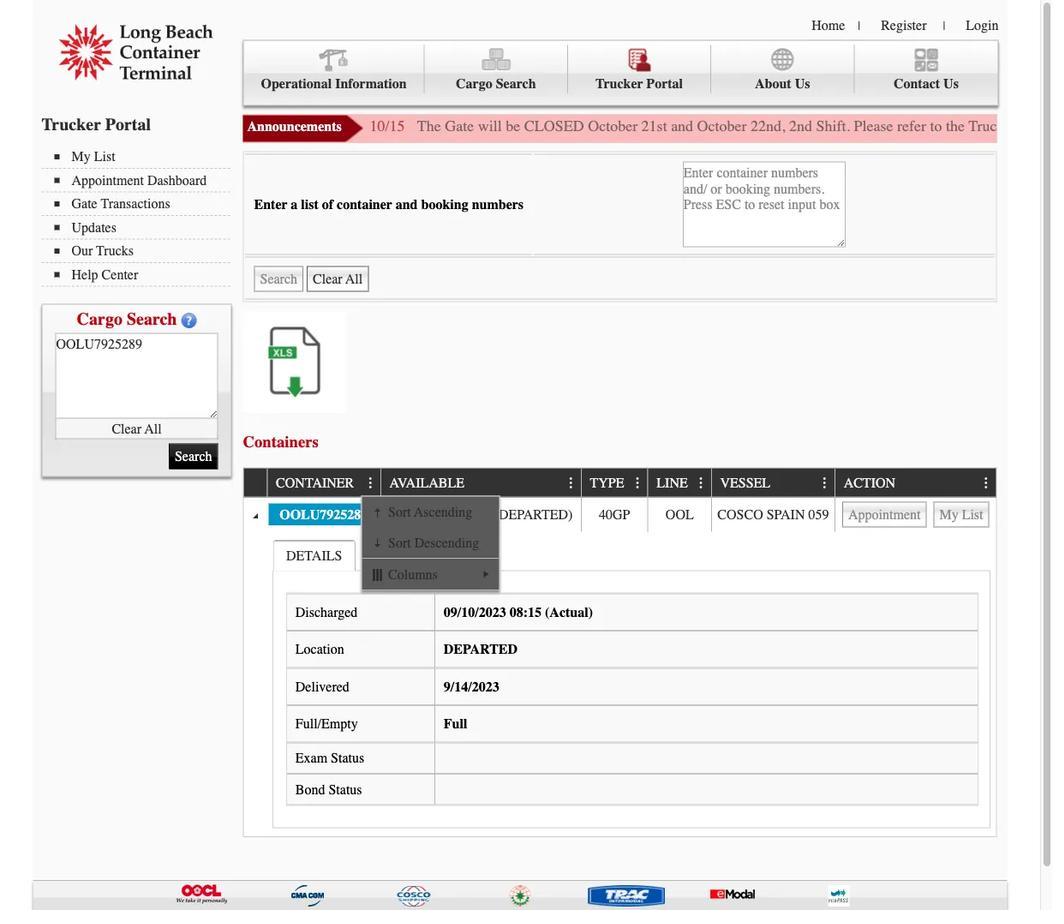 Task type: vqa. For each thing, say whether or not it's contained in the screenshot.
'Trucker' in the trucker portal link
no



Task type: describe. For each thing, give the bounding box(es) containing it.
tab list containing details
[[269, 536, 995, 833]]

2 horizontal spatial gate
[[1009, 117, 1038, 135]]

about us link
[[712, 45, 855, 93]]

list
[[301, 197, 319, 212]]

oolu7925289 cell
[[267, 498, 381, 532]]

cargo search link
[[425, 45, 568, 93]]

40gp cell
[[581, 498, 648, 532]]

no (container departed) cell
[[381, 498, 581, 532]]

container link
[[276, 469, 363, 497]]

Enter container numbers and/ or booking numbers. Press ESC to reset input box text field
[[683, 162, 846, 247]]

1 vertical spatial and
[[396, 197, 418, 212]]

menu bar containing operational information
[[243, 40, 999, 106]]

closed
[[524, 117, 585, 135]]

refer
[[898, 117, 927, 135]]

available column header
[[381, 469, 581, 498]]

09/10/2023
[[444, 604, 506, 620]]

truck
[[969, 117, 1005, 135]]

0 horizontal spatial trucker portal
[[42, 114, 151, 134]]

about
[[755, 76, 792, 92]]

ool
[[666, 507, 694, 523]]

help
[[72, 267, 98, 283]]

full/empty
[[296, 717, 358, 732]]

action
[[844, 475, 896, 491]]

help center link
[[54, 267, 230, 283]]

0 vertical spatial and
[[672, 117, 694, 135]]

my list appointment dashboard gate transactions updates our trucks help center
[[72, 149, 207, 283]]

operational
[[261, 76, 332, 92]]

edit column settings image for action
[[980, 477, 994, 491]]

numbers
[[472, 197, 524, 212]]

type
[[590, 475, 625, 491]]

vessel
[[721, 475, 771, 491]]

40gp
[[599, 507, 631, 523]]

updates link
[[54, 220, 230, 235]]

available link
[[390, 469, 473, 497]]

bond status
[[296, 782, 362, 798]]

details
[[286, 548, 342, 564]]

no
[[390, 507, 409, 523]]

my list link
[[54, 149, 230, 165]]

action column header
[[835, 469, 997, 498]]

10/15 the gate will be closed october 21st and october 22nd, 2nd shift. please refer to the truck gate ho
[[370, 117, 1054, 135]]

us for about us
[[795, 76, 811, 92]]

the
[[947, 117, 966, 135]]

2 | from the left
[[944, 19, 946, 33]]

will
[[478, 117, 502, 135]]

1 vertical spatial trucker
[[42, 114, 101, 134]]

a
[[291, 197, 298, 212]]

clear
[[112, 421, 142, 437]]

edit column settings image for container
[[364, 477, 378, 491]]

edit column settings image for available
[[565, 477, 578, 491]]

0 horizontal spatial cargo
[[77, 309, 123, 329]]

enter a list of container and booking numbers
[[254, 197, 524, 212]]

Enter container numbers and/ or booking numbers.  text field
[[55, 333, 218, 419]]

container
[[337, 197, 393, 212]]

line column header
[[648, 469, 712, 498]]

delivered
[[296, 679, 350, 695]]

home link
[[812, 17, 846, 33]]

details tab
[[273, 540, 356, 572]]

row containing container
[[244, 469, 997, 498]]

edit column settings image for vessel
[[819, 477, 832, 491]]

sort ascending
[[388, 505, 473, 520]]

2nd
[[790, 117, 813, 135]]

information
[[335, 76, 407, 92]]

descending
[[415, 535, 480, 551]]

edit column settings image for type
[[632, 477, 645, 491]]

cargo inside menu bar
[[456, 76, 493, 92]]

updates
[[72, 220, 117, 235]]

about us
[[755, 76, 811, 92]]

row group containing oolu7925289
[[244, 498, 997, 837]]

action link
[[844, 469, 904, 497]]

full
[[444, 717, 468, 732]]

menu bar containing my list
[[42, 147, 239, 287]]

appointment dashboard link
[[54, 172, 230, 188]]

be
[[506, 117, 521, 135]]

sort for sort ascending
[[388, 505, 411, 520]]

discharged
[[296, 604, 358, 620]]



Task type: locate. For each thing, give the bounding box(es) containing it.
edit column settings image inside type column header
[[632, 477, 645, 491]]

cargo up will
[[456, 76, 493, 92]]

0 vertical spatial search
[[496, 76, 536, 92]]

(container
[[413, 507, 496, 523]]

0 vertical spatial status
[[331, 751, 365, 767]]

10/15
[[370, 117, 405, 135]]

cargo
[[456, 76, 493, 92], [77, 309, 123, 329]]

0 horizontal spatial trucker
[[42, 114, 101, 134]]

october left 22nd,
[[698, 117, 747, 135]]

register link
[[882, 17, 927, 33]]

1 horizontal spatial trucker portal
[[596, 76, 683, 92]]

type link
[[590, 469, 633, 497]]

spain
[[767, 507, 806, 523]]

None submit
[[254, 266, 304, 292], [169, 444, 218, 469], [254, 266, 304, 292], [169, 444, 218, 469]]

1 us from the left
[[795, 76, 811, 92]]

2 october from the left
[[698, 117, 747, 135]]

available
[[390, 475, 465, 491]]

status right the exam at the left bottom
[[331, 751, 365, 767]]

1 vertical spatial status
[[329, 782, 362, 798]]

0 vertical spatial cargo
[[456, 76, 493, 92]]

2 horizontal spatial edit column settings image
[[980, 477, 994, 491]]

sort descending
[[388, 535, 480, 551]]

0 horizontal spatial edit column settings image
[[695, 477, 709, 491]]

us right the about
[[795, 76, 811, 92]]

3 edit column settings image from the left
[[632, 477, 645, 491]]

0 horizontal spatial portal
[[105, 114, 151, 134]]

0 vertical spatial sort
[[388, 505, 411, 520]]

0 vertical spatial trucker
[[596, 76, 644, 92]]

0 horizontal spatial search
[[127, 309, 177, 329]]

gate right the
[[445, 117, 474, 135]]

0 horizontal spatial |
[[859, 19, 861, 33]]

login link
[[967, 17, 999, 33]]

tree grid
[[244, 469, 997, 837]]

22nd,
[[751, 117, 786, 135]]

menu bar
[[243, 40, 999, 106], [42, 147, 239, 287], [362, 497, 500, 590]]

location
[[296, 642, 344, 658]]

1 horizontal spatial trucker
[[596, 76, 644, 92]]

row down type link
[[244, 498, 997, 532]]

1 vertical spatial search
[[127, 309, 177, 329]]

us right contact
[[944, 76, 959, 92]]

container column header
[[267, 469, 381, 498]]

21st
[[642, 117, 668, 135]]

1 october from the left
[[588, 117, 638, 135]]

clear all button
[[55, 419, 218, 439]]

gate left ho on the top of page
[[1009, 117, 1038, 135]]

cargo search down center
[[77, 309, 177, 329]]

09/10/2023 08:15 (actual)
[[444, 604, 593, 620]]

edit column settings image inside the line column header
[[695, 477, 709, 491]]

status for bond status
[[329, 782, 362, 798]]

0 horizontal spatial october
[[588, 117, 638, 135]]

sort down the 'no'
[[388, 535, 411, 551]]

vessel column header
[[712, 469, 835, 498]]

trucks
[[96, 243, 134, 259]]

059
[[809, 507, 830, 523]]

1 horizontal spatial search
[[496, 76, 536, 92]]

no (container departed)
[[390, 507, 573, 523]]

operational information
[[261, 76, 407, 92]]

our trucks link
[[54, 243, 230, 259]]

1 horizontal spatial october
[[698, 117, 747, 135]]

home
[[812, 17, 846, 33]]

center
[[102, 267, 138, 283]]

trucker up 21st
[[596, 76, 644, 92]]

edit column settings image inside container column header
[[364, 477, 378, 491]]

container
[[276, 475, 354, 491]]

type column header
[[581, 469, 648, 498]]

and left the booking
[[396, 197, 418, 212]]

|
[[859, 19, 861, 33], [944, 19, 946, 33]]

1 vertical spatial trucker portal
[[42, 114, 151, 134]]

transactions
[[101, 196, 170, 212]]

1 horizontal spatial gate
[[445, 117, 474, 135]]

edit column settings image right "type"
[[632, 477, 645, 491]]

tree grid containing container
[[244, 469, 997, 837]]

1 vertical spatial portal
[[105, 114, 151, 134]]

edit column settings image
[[695, 477, 709, 491], [819, 477, 832, 491], [980, 477, 994, 491]]

booking
[[421, 197, 469, 212]]

containers
[[243, 433, 319, 452]]

2 edit column settings image from the left
[[819, 477, 832, 491]]

october left 21st
[[588, 117, 638, 135]]

to
[[931, 117, 943, 135]]

contact us
[[894, 76, 959, 92]]

0 horizontal spatial cargo search
[[77, 309, 177, 329]]

of
[[322, 197, 334, 212]]

departed)
[[499, 507, 573, 523]]

0 vertical spatial trucker portal
[[596, 76, 683, 92]]

cosco spain 059 cell
[[712, 498, 835, 532]]

gate inside my list appointment dashboard gate transactions updates our trucks help center
[[72, 196, 97, 212]]

cosco spain 059
[[718, 507, 830, 523]]

clear all
[[112, 421, 162, 437]]

operational information link
[[244, 45, 425, 93]]

1 horizontal spatial cargo
[[456, 76, 493, 92]]

us inside contact us link
[[944, 76, 959, 92]]

sort down available at the left of page
[[388, 505, 411, 520]]

our
[[72, 243, 93, 259]]

1 vertical spatial menu bar
[[42, 147, 239, 287]]

us for contact us
[[944, 76, 959, 92]]

9/14/2023
[[444, 679, 500, 695]]

list
[[94, 149, 115, 165]]

my
[[72, 149, 91, 165]]

0 horizontal spatial edit column settings image
[[364, 477, 378, 491]]

1 vertical spatial cargo
[[77, 309, 123, 329]]

the
[[417, 117, 441, 135]]

1 edit column settings image from the left
[[695, 477, 709, 491]]

1 edit column settings image from the left
[[364, 477, 378, 491]]

edit column settings image inside available column header
[[565, 477, 578, 491]]

register
[[882, 17, 927, 33]]

edit column settings image
[[364, 477, 378, 491], [565, 477, 578, 491], [632, 477, 645, 491]]

1 | from the left
[[859, 19, 861, 33]]

2 sort from the top
[[388, 535, 411, 551]]

cargo search
[[456, 76, 536, 92], [77, 309, 177, 329]]

trucker portal up 21st
[[596, 76, 683, 92]]

ascending
[[414, 505, 473, 520]]

cargo search up will
[[456, 76, 536, 92]]

edit column settings image left "type"
[[565, 477, 578, 491]]

search up be
[[496, 76, 536, 92]]

vessel link
[[721, 469, 779, 497]]

search
[[496, 76, 536, 92], [127, 309, 177, 329]]

contact us link
[[855, 45, 999, 93]]

line link
[[657, 469, 697, 497]]

gate up updates
[[72, 196, 97, 212]]

tab list
[[269, 536, 995, 833]]

edit column settings image right container link
[[364, 477, 378, 491]]

| right the home link
[[859, 19, 861, 33]]

search down "help center" link
[[127, 309, 177, 329]]

oolu7925289
[[280, 507, 368, 523]]

announcements
[[247, 119, 342, 135]]

portal inside menu bar
[[647, 76, 683, 92]]

None button
[[307, 266, 369, 292], [843, 502, 927, 528], [934, 502, 990, 528], [307, 266, 369, 292], [843, 502, 927, 528], [934, 502, 990, 528]]

cell
[[835, 498, 997, 532]]

portal up my list "link"
[[105, 114, 151, 134]]

0 horizontal spatial and
[[396, 197, 418, 212]]

1 row from the top
[[244, 469, 997, 498]]

dashboard
[[147, 172, 207, 188]]

1 sort from the top
[[388, 505, 411, 520]]

(actual)
[[545, 604, 593, 620]]

1 horizontal spatial us
[[944, 76, 959, 92]]

1 vertical spatial sort
[[388, 535, 411, 551]]

row up 40gp
[[244, 469, 997, 498]]

edit column settings image inside vessel column header
[[819, 477, 832, 491]]

trucker portal link
[[568, 45, 712, 93]]

login
[[967, 17, 999, 33]]

trucker portal inside menu bar
[[596, 76, 683, 92]]

trucker up my
[[42, 114, 101, 134]]

and
[[672, 117, 694, 135], [396, 197, 418, 212]]

shift.
[[817, 117, 851, 135]]

2 vertical spatial menu bar
[[362, 497, 500, 590]]

portal
[[647, 76, 683, 92], [105, 114, 151, 134]]

please
[[855, 117, 894, 135]]

all
[[145, 421, 162, 437]]

gate transactions link
[[54, 196, 230, 212]]

edit column settings image for line
[[695, 477, 709, 491]]

columns
[[388, 567, 438, 583]]

portal up 21st
[[647, 76, 683, 92]]

ool cell
[[648, 498, 712, 532]]

us inside about us link
[[795, 76, 811, 92]]

bond
[[296, 782, 325, 798]]

status down the exam status
[[329, 782, 362, 798]]

1 horizontal spatial portal
[[647, 76, 683, 92]]

and right 21st
[[672, 117, 694, 135]]

sort for sort descending
[[388, 535, 411, 551]]

| left login
[[944, 19, 946, 33]]

status for exam status
[[331, 751, 365, 767]]

contact
[[894, 76, 941, 92]]

2 us from the left
[[944, 76, 959, 92]]

2 edit column settings image from the left
[[565, 477, 578, 491]]

3 edit column settings image from the left
[[980, 477, 994, 491]]

cosco
[[718, 507, 764, 523]]

trucker portal
[[596, 76, 683, 92], [42, 114, 151, 134]]

exam
[[296, 751, 328, 767]]

cargo search inside menu bar
[[456, 76, 536, 92]]

1 vertical spatial cargo search
[[77, 309, 177, 329]]

0 vertical spatial menu bar
[[243, 40, 999, 106]]

sort
[[388, 505, 411, 520], [388, 535, 411, 551]]

0 vertical spatial portal
[[647, 76, 683, 92]]

1 horizontal spatial edit column settings image
[[565, 477, 578, 491]]

edit column settings image inside action column header
[[980, 477, 994, 491]]

row containing oolu7925289
[[244, 498, 997, 532]]

1 horizontal spatial and
[[672, 117, 694, 135]]

0 horizontal spatial gate
[[72, 196, 97, 212]]

row group
[[244, 498, 997, 837]]

cargo down help
[[77, 309, 123, 329]]

08:15
[[510, 604, 542, 620]]

enter
[[254, 197, 288, 212]]

0 vertical spatial cargo search
[[456, 76, 536, 92]]

0 horizontal spatial us
[[795, 76, 811, 92]]

menu bar containing sort ascending
[[362, 497, 500, 590]]

2 row from the top
[[244, 498, 997, 532]]

ho
[[1042, 117, 1054, 135]]

trucker inside menu bar
[[596, 76, 644, 92]]

1 horizontal spatial edit column settings image
[[819, 477, 832, 491]]

trucker
[[596, 76, 644, 92], [42, 114, 101, 134]]

trucker portal up list
[[42, 114, 151, 134]]

line
[[657, 475, 688, 491]]

exam status
[[296, 751, 365, 767]]

row
[[244, 469, 997, 498], [244, 498, 997, 532]]

2 horizontal spatial edit column settings image
[[632, 477, 645, 491]]

1 horizontal spatial |
[[944, 19, 946, 33]]

1 horizontal spatial cargo search
[[456, 76, 536, 92]]

gate
[[445, 117, 474, 135], [1009, 117, 1038, 135], [72, 196, 97, 212]]



